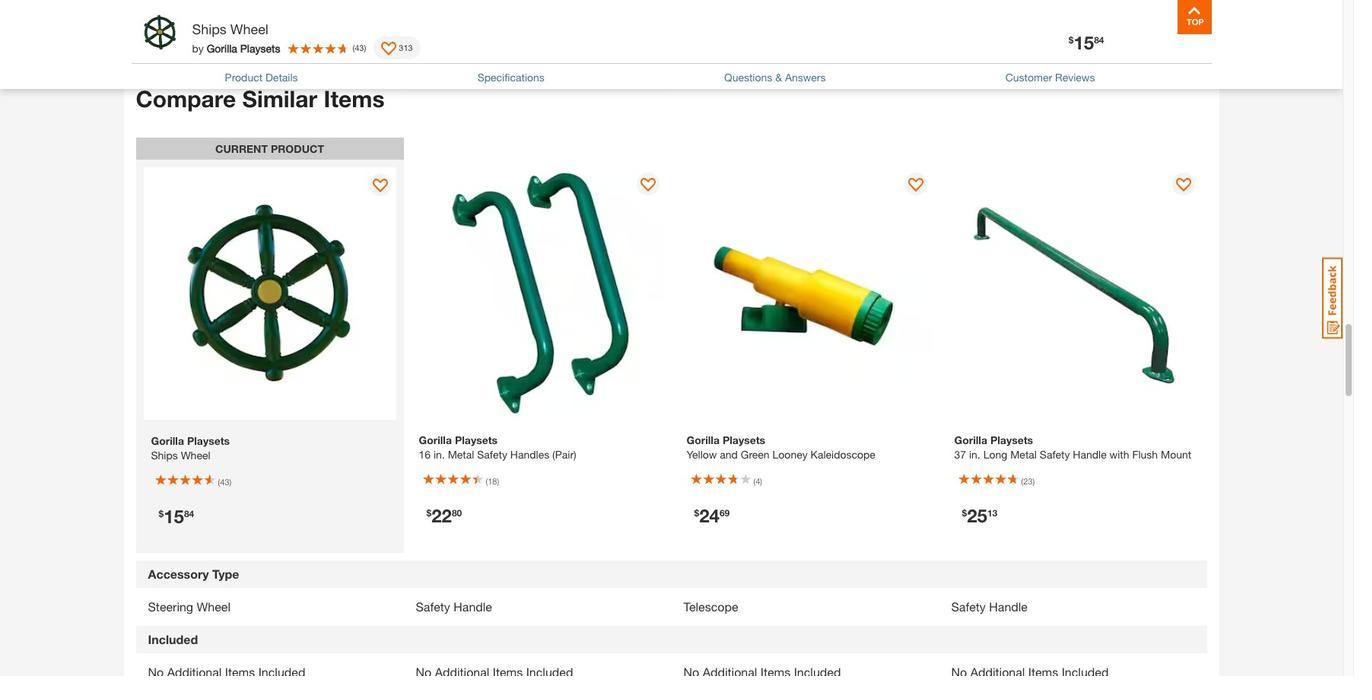 Task type: describe. For each thing, give the bounding box(es) containing it.
0 horizontal spatial 43
[[220, 477, 229, 487]]

looney
[[773, 448, 808, 461]]

handles
[[510, 448, 549, 461]]

accessory type
[[148, 567, 239, 582]]

80
[[452, 507, 462, 519]]

) for 24
[[760, 476, 762, 486]]

) for 25
[[1033, 476, 1035, 486]]

( for 22
[[486, 476, 488, 486]]

green
[[741, 448, 770, 461]]

feedback link image
[[1322, 257, 1343, 339]]

$ for gorilla playsets yellow and green looney kaleidoscope
[[694, 507, 699, 519]]

mount
[[1161, 448, 1191, 461]]

18
[[488, 476, 497, 486]]

$ 25 13
[[962, 505, 997, 526]]

gorilla playsets 16 in. metal safety handles (pair)
[[419, 434, 576, 461]]

yellow
[[687, 448, 717, 461]]

gorilla down ships wheel at the top of the page
[[207, 41, 237, 54]]

gorilla playsets yellow and green looney kaleidoscope
[[687, 434, 876, 461]]

display image for 25
[[1176, 178, 1191, 193]]

13
[[987, 507, 997, 519]]

flush
[[1132, 448, 1158, 461]]

metal inside gorilla playsets 16 in. metal safety handles (pair)
[[448, 448, 474, 461]]

playsets for 22
[[455, 434, 498, 446]]

(pair)
[[552, 448, 576, 461]]

compare
[[136, 85, 236, 112]]

$ for gorilla playsets 16 in. metal safety handles (pair)
[[426, 507, 431, 519]]

( 4 )
[[753, 476, 762, 486]]

questions & answers
[[724, 71, 826, 84]]

25
[[967, 505, 987, 526]]

wheel for ships wheel
[[230, 21, 268, 37]]

$ 22 80
[[426, 505, 462, 526]]

313 button
[[374, 37, 420, 59]]

1 horizontal spatial handle
[[989, 600, 1028, 614]]

answers
[[785, 71, 826, 84]]

by
[[192, 41, 204, 54]]

questions
[[724, 71, 772, 84]]

0 vertical spatial 84
[[1094, 34, 1104, 46]]

safety inside gorilla playsets 16 in. metal safety handles (pair)
[[477, 448, 507, 461]]

0 vertical spatial 43
[[355, 42, 364, 52]]

gorilla for 24
[[687, 434, 720, 446]]

37 in. long metal safety handle with flush mount image
[[947, 166, 1199, 419]]

23
[[1023, 476, 1033, 486]]

reviews
[[1055, 71, 1095, 84]]

steering wheel
[[148, 600, 230, 614]]

37
[[954, 448, 966, 461]]

( for 15
[[218, 477, 220, 487]]

( 23 )
[[1021, 476, 1035, 486]]

1 vertical spatial 15
[[164, 506, 184, 528]]

items
[[324, 85, 385, 112]]

&
[[775, 71, 782, 84]]

specifications
[[477, 71, 545, 84]]

in. for 22
[[434, 448, 445, 461]]

( for 24
[[753, 476, 756, 486]]

1 safety handle from the left
[[416, 600, 492, 614]]

product image image
[[135, 8, 184, 57]]

product
[[225, 71, 263, 84]]



Task type: locate. For each thing, give the bounding box(es) containing it.
84 up reviews at the right top of the page
[[1094, 34, 1104, 46]]

84 up accessory type
[[184, 508, 194, 520]]

gorilla playsets 37 in. long metal safety handle with flush mount
[[954, 434, 1191, 461]]

0 horizontal spatial display image
[[381, 42, 397, 57]]

$ 15 84 up reviews at the right top of the page
[[1069, 32, 1104, 53]]

gorilla inside gorilla playsets 37 in. long metal safety handle with flush mount
[[954, 434, 987, 446]]

ships wheel
[[192, 21, 268, 37]]

display image inside 313 dropdown button
[[381, 42, 397, 57]]

current product
[[215, 142, 324, 155]]

playsets up product details
[[240, 41, 280, 54]]

wheel up the "by gorilla playsets"
[[230, 21, 268, 37]]

$ for gorilla playsets 37 in. long metal safety handle with flush mount
[[962, 507, 967, 519]]

playsets up ( 18 )
[[455, 434, 498, 446]]

playsets for 24
[[723, 434, 765, 446]]

1 horizontal spatial ( 43 )
[[353, 42, 366, 52]]

display image
[[908, 178, 923, 193], [1176, 178, 1191, 193], [372, 179, 388, 194]]

0 vertical spatial $ 15 84
[[1069, 32, 1104, 53]]

playsets up 'long'
[[990, 434, 1033, 446]]

( 43 )
[[353, 42, 366, 52], [218, 477, 231, 487]]

in.
[[434, 448, 445, 461], [969, 448, 980, 461]]

1 horizontal spatial metal
[[1010, 448, 1037, 461]]

1 vertical spatial $ 15 84
[[159, 506, 194, 528]]

1 vertical spatial display image
[[640, 178, 655, 193]]

with
[[1110, 448, 1129, 461]]

4
[[756, 476, 760, 486]]

1 vertical spatial 84
[[184, 508, 194, 520]]

313
[[399, 42, 413, 52]]

0 vertical spatial display image
[[381, 42, 397, 57]]

playsets inside gorilla playsets 16 in. metal safety handles (pair)
[[455, 434, 498, 446]]

compare similar items
[[136, 85, 385, 112]]

gorilla up yellow
[[687, 434, 720, 446]]

safety handle
[[416, 600, 492, 614], [951, 600, 1028, 614]]

0 horizontal spatial metal
[[448, 448, 474, 461]]

yellow and green looney kaleidoscope image
[[679, 166, 932, 419]]

handle
[[1073, 448, 1107, 461], [454, 600, 492, 614], [989, 600, 1028, 614]]

1 metal from the left
[[448, 448, 474, 461]]

1 vertical spatial 43
[[220, 477, 229, 487]]

16 in. metal safety handles (pair) image
[[411, 166, 664, 419]]

metal right 16
[[448, 448, 474, 461]]

) for 22
[[497, 476, 499, 486]]

gorilla inside gorilla playsets 16 in. metal safety handles (pair)
[[419, 434, 452, 446]]

in. right 16
[[434, 448, 445, 461]]

1 horizontal spatial 15
[[1074, 32, 1094, 53]]

2 metal from the left
[[1010, 448, 1037, 461]]

gorilla up "37"
[[954, 434, 987, 446]]

customer
[[1005, 71, 1052, 84]]

product details button
[[225, 69, 298, 85], [225, 69, 298, 85]]

1 horizontal spatial display image
[[640, 178, 655, 193]]

metal inside gorilla playsets 37 in. long metal safety handle with flush mount
[[1010, 448, 1037, 461]]

22
[[431, 505, 452, 526]]

) for 15
[[229, 477, 231, 487]]

1 in. from the left
[[434, 448, 445, 461]]

$ up reviews at the right top of the page
[[1069, 34, 1074, 46]]

0 vertical spatial 15
[[1074, 32, 1094, 53]]

16
[[419, 448, 431, 461]]

display image for 24
[[908, 178, 923, 193]]

1 horizontal spatial display image
[[908, 178, 923, 193]]

accessory
[[148, 567, 209, 582]]

15
[[1074, 32, 1094, 53], [164, 506, 184, 528]]

0 horizontal spatial display image
[[372, 179, 388, 194]]

specifications button
[[477, 69, 545, 85], [477, 69, 545, 85]]

telescope
[[684, 600, 738, 614]]

( 18 )
[[486, 476, 499, 486]]

15 up "accessory"
[[164, 506, 184, 528]]

1 vertical spatial wheel
[[197, 600, 230, 614]]

and
[[720, 448, 738, 461]]

)
[[364, 42, 366, 52], [497, 476, 499, 486], [760, 476, 762, 486], [1033, 476, 1035, 486], [229, 477, 231, 487]]

by gorilla playsets
[[192, 41, 280, 54]]

in. for 25
[[969, 448, 980, 461]]

0 horizontal spatial in.
[[434, 448, 445, 461]]

$ inside $ 24 69
[[694, 507, 699, 519]]

$ left the 69
[[694, 507, 699, 519]]

0 horizontal spatial handle
[[454, 600, 492, 614]]

customer reviews button
[[1005, 69, 1095, 85], [1005, 69, 1095, 85]]

playsets up green
[[723, 434, 765, 446]]

1 horizontal spatial 84
[[1094, 34, 1104, 46]]

1 horizontal spatial 43
[[355, 42, 364, 52]]

1 horizontal spatial safety handle
[[951, 600, 1028, 614]]

playsets inside gorilla playsets 37 in. long metal safety handle with flush mount
[[990, 434, 1033, 446]]

69
[[720, 507, 730, 519]]

2 horizontal spatial display image
[[1176, 178, 1191, 193]]

safety inside gorilla playsets 37 in. long metal safety handle with flush mount
[[1040, 448, 1070, 461]]

0 horizontal spatial 84
[[184, 508, 194, 520]]

ships
[[192, 21, 227, 37]]

$ 15 84
[[1069, 32, 1104, 53], [159, 506, 194, 528]]

84
[[1094, 34, 1104, 46], [184, 508, 194, 520]]

current
[[215, 142, 268, 155]]

1 horizontal spatial $ 15 84
[[1069, 32, 1104, 53]]

0 vertical spatial ( 43 )
[[353, 42, 366, 52]]

wheel
[[230, 21, 268, 37], [197, 600, 230, 614]]

$ 24 69
[[694, 505, 730, 526]]

handle inside gorilla playsets 37 in. long metal safety handle with flush mount
[[1073, 448, 1107, 461]]

2 safety handle from the left
[[951, 600, 1028, 614]]

gorilla
[[207, 41, 237, 54], [419, 434, 452, 446], [687, 434, 720, 446], [954, 434, 987, 446]]

gorilla up 16
[[419, 434, 452, 446]]

in. inside gorilla playsets 16 in. metal safety handles (pair)
[[434, 448, 445, 461]]

questions & answers button
[[724, 69, 826, 85], [724, 69, 826, 85]]

(
[[353, 42, 355, 52], [486, 476, 488, 486], [753, 476, 756, 486], [1021, 476, 1023, 486], [218, 477, 220, 487]]

wheel for steering wheel
[[197, 600, 230, 614]]

$
[[1069, 34, 1074, 46], [426, 507, 431, 519], [694, 507, 699, 519], [962, 507, 967, 519], [159, 508, 164, 520]]

$ left '13'
[[962, 507, 967, 519]]

2 horizontal spatial handle
[[1073, 448, 1107, 461]]

24
[[699, 505, 720, 526]]

$ left 80
[[426, 507, 431, 519]]

display image
[[381, 42, 397, 57], [640, 178, 655, 193]]

$ inside the $ 22 80
[[426, 507, 431, 519]]

playsets
[[240, 41, 280, 54], [455, 434, 498, 446], [723, 434, 765, 446], [990, 434, 1033, 446]]

display image for 15
[[372, 179, 388, 194]]

0 horizontal spatial safety handle
[[416, 600, 492, 614]]

product details
[[225, 71, 298, 84]]

customer reviews
[[1005, 71, 1095, 84]]

1 horizontal spatial in.
[[969, 448, 980, 461]]

0 horizontal spatial ( 43 )
[[218, 477, 231, 487]]

similar
[[242, 85, 317, 112]]

0 horizontal spatial 15
[[164, 506, 184, 528]]

0 vertical spatial wheel
[[230, 21, 268, 37]]

$ up "accessory"
[[159, 508, 164, 520]]

$ inside $ 25 13
[[962, 507, 967, 519]]

in. inside gorilla playsets 37 in. long metal safety handle with flush mount
[[969, 448, 980, 461]]

1 vertical spatial ( 43 )
[[218, 477, 231, 487]]

15 up reviews at the right top of the page
[[1074, 32, 1094, 53]]

product
[[271, 142, 324, 155]]

steering
[[148, 600, 193, 614]]

in. right "37"
[[969, 448, 980, 461]]

wheel down type
[[197, 600, 230, 614]]

gorilla inside "gorilla playsets yellow and green looney kaleidoscope"
[[687, 434, 720, 446]]

playsets inside "gorilla playsets yellow and green looney kaleidoscope"
[[723, 434, 765, 446]]

( for 25
[[1021, 476, 1023, 486]]

kaleidoscope
[[811, 448, 876, 461]]

long
[[983, 448, 1007, 461]]

next slide image
[[1181, 36, 1193, 48]]

type
[[212, 567, 239, 582]]

included
[[148, 633, 198, 647]]

43
[[355, 42, 364, 52], [220, 477, 229, 487]]

details
[[265, 71, 298, 84]]

metal
[[448, 448, 474, 461], [1010, 448, 1037, 461]]

2 in. from the left
[[969, 448, 980, 461]]

top button
[[1177, 0, 1211, 34]]

$ 15 84 up "accessory"
[[159, 506, 194, 528]]

metal up ( 23 )
[[1010, 448, 1037, 461]]

gorilla for 22
[[419, 434, 452, 446]]

playsets for 25
[[990, 434, 1033, 446]]

safety
[[477, 448, 507, 461], [1040, 448, 1070, 461], [416, 600, 450, 614], [951, 600, 986, 614]]

gorilla for 25
[[954, 434, 987, 446]]

0 horizontal spatial $ 15 84
[[159, 506, 194, 528]]



Task type: vqa. For each thing, say whether or not it's contained in the screenshot.


